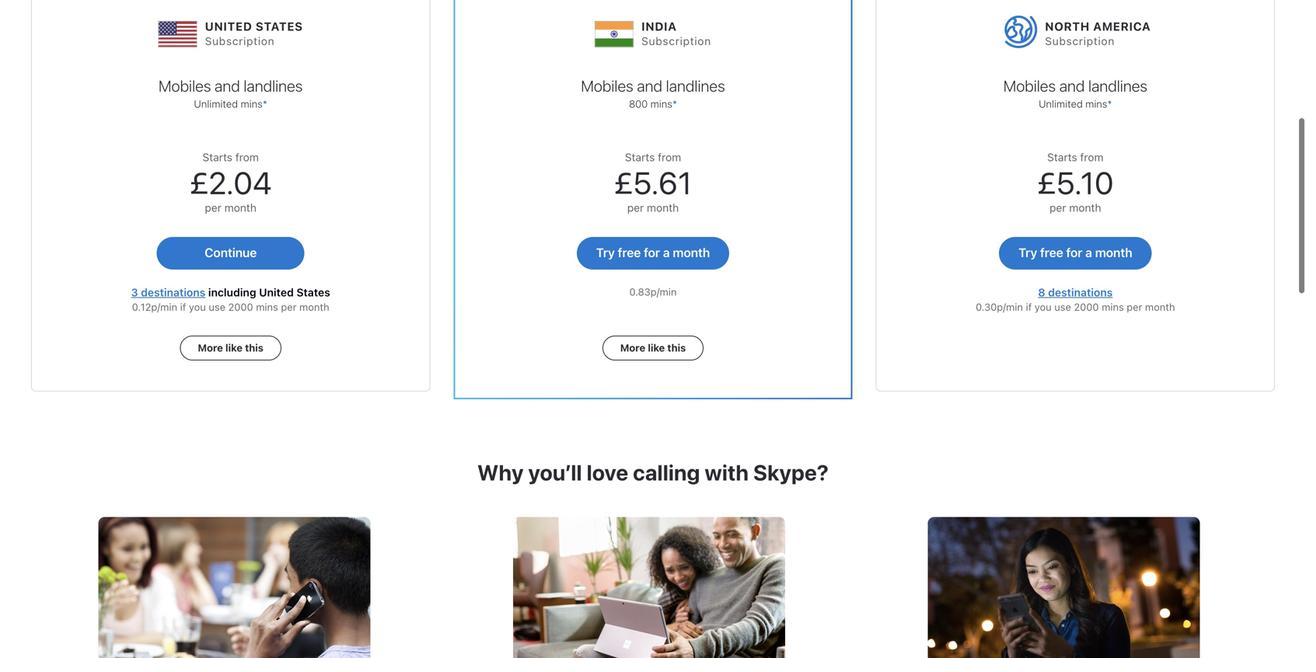 Task type: vqa. For each thing, say whether or not it's contained in the screenshot.
Starts associated with £5.61
yes



Task type: locate. For each thing, give the bounding box(es) containing it.
try free for a month link up 8 destinations button
[[999, 237, 1152, 270]]

1 use from the left
[[209, 301, 225, 313]]

landlines for £5.61
[[666, 77, 725, 95]]

1 horizontal spatial more
[[620, 342, 646, 354]]

8
[[1038, 286, 1046, 299]]

0 horizontal spatial like
[[225, 342, 243, 354]]

starts inside starts from £5.10 per month
[[1048, 151, 1078, 164]]

0 vertical spatial united
[[205, 19, 252, 33]]

more like this button for £5.61
[[603, 336, 704, 361]]

1 vertical spatial united
[[259, 286, 294, 299]]

1 horizontal spatial destinations
[[1048, 286, 1113, 299]]

0 horizontal spatial landlines
[[244, 77, 303, 95]]

1 horizontal spatial you
[[1035, 301, 1052, 313]]

1 2000 from the left
[[228, 301, 253, 313]]

2 destinations from the left
[[1048, 286, 1113, 299]]

2 try free for a month from the left
[[1019, 245, 1133, 260]]

try free for a month up 0.83p/min
[[596, 245, 710, 260]]

mobiles for £2.04
[[159, 77, 211, 95]]

1 horizontal spatial united
[[259, 286, 294, 299]]

try free for a month up 8 destinations button
[[1019, 245, 1133, 260]]

1 mobiles and landlines unlimited mins * from the left
[[159, 77, 303, 110]]

1 horizontal spatial free
[[1040, 245, 1064, 260]]

1 horizontal spatial mobiles
[[581, 77, 634, 95]]

2 use from the left
[[1055, 301, 1072, 313]]

you
[[189, 301, 206, 313], [1035, 301, 1052, 313]]

* link
[[263, 98, 267, 110], [673, 98, 677, 110], [1108, 98, 1112, 110]]

destinations
[[141, 286, 206, 299], [1048, 286, 1113, 299]]

subscription inside united states subscription
[[205, 35, 275, 47]]

2 horizontal spatial * link
[[1108, 98, 1112, 110]]

1 try free for a month link from the left
[[577, 237, 730, 270]]

mins down united states subscription at left
[[241, 98, 263, 110]]

2 * from the left
[[673, 98, 677, 110]]

8 destinations button
[[1038, 286, 1113, 299]]

free up 0.83p/min
[[618, 245, 641, 260]]

landlines for £5.10
[[1089, 77, 1148, 95]]

try
[[596, 245, 615, 260], [1019, 245, 1038, 260]]

use inside 8 destinations 0.30p/min if you use 2000 mins per month
[[1055, 301, 1072, 313]]

continue link
[[157, 237, 305, 270]]

1 horizontal spatial more like this button
[[603, 336, 704, 361]]

2 try free for a month link from the left
[[999, 237, 1152, 270]]

1 horizontal spatial starts
[[625, 151, 655, 164]]

1 try from the left
[[596, 245, 615, 260]]

india
[[642, 19, 677, 33]]

2 horizontal spatial from
[[1081, 151, 1104, 164]]

this for £5.61
[[668, 342, 686, 354]]

mobiles
[[159, 77, 211, 95], [581, 77, 634, 95], [1004, 77, 1056, 95]]

this down 0.83p/min
[[668, 342, 686, 354]]

3 mobiles from the left
[[1004, 77, 1056, 95]]

2 horizontal spatial landlines
[[1089, 77, 1148, 95]]

0 horizontal spatial more like this
[[198, 342, 264, 354]]

1 horizontal spatial a
[[1086, 245, 1092, 260]]

1 like from the left
[[225, 342, 243, 354]]

destinations for £2.04
[[141, 286, 206, 299]]

like down 3 destinations including united states 0.12p/min if you use 2000 mins per month
[[225, 342, 243, 354]]

1 horizontal spatial *
[[673, 98, 677, 110]]

3 * from the left
[[1108, 98, 1112, 110]]

mins inside 8 destinations 0.30p/min if you use 2000 mins per month
[[1102, 301, 1124, 313]]

more down 0.83p/min
[[620, 342, 646, 354]]

* link down united states subscription at left
[[263, 98, 267, 110]]

you'll
[[528, 460, 582, 486]]

2000
[[228, 301, 253, 313], [1074, 301, 1099, 313]]

2 and from the left
[[637, 77, 663, 95]]

0 horizontal spatial if
[[180, 301, 186, 313]]

2000 down including
[[228, 301, 253, 313]]

£5.10
[[1037, 164, 1114, 201]]

from
[[235, 151, 259, 164], [658, 151, 681, 164], [1081, 151, 1104, 164]]

1 horizontal spatial from
[[658, 151, 681, 164]]

and inside "mobiles and landlines 800 mins *"
[[637, 77, 663, 95]]

starts up £5.61
[[625, 151, 655, 164]]

1 from from the left
[[235, 151, 259, 164]]

more like this button down 3 destinations including united states 0.12p/min if you use 2000 mins per month
[[180, 336, 281, 361]]

landlines inside "mobiles and landlines 800 mins *"
[[666, 77, 725, 95]]

like
[[225, 342, 243, 354], [648, 342, 665, 354]]

free for £5.10
[[1040, 245, 1064, 260]]

2 this from the left
[[668, 342, 686, 354]]

1 landlines from the left
[[244, 77, 303, 95]]

a for £5.61
[[663, 245, 670, 260]]

0 horizontal spatial *
[[263, 98, 267, 110]]

2 horizontal spatial mobiles
[[1004, 77, 1056, 95]]

2 horizontal spatial subscription
[[1045, 35, 1115, 47]]

0 horizontal spatial a
[[663, 245, 670, 260]]

more like this for £2.04
[[198, 342, 264, 354]]

states inside united states subscription
[[256, 19, 303, 33]]

month
[[224, 201, 257, 214], [647, 201, 679, 214], [1070, 201, 1102, 214], [673, 245, 710, 260], [1095, 245, 1133, 260], [299, 301, 329, 313], [1145, 301, 1175, 313]]

0 horizontal spatial more
[[198, 342, 223, 354]]

1 free from the left
[[618, 245, 641, 260]]

landlines down united states subscription at left
[[244, 77, 303, 95]]

2 horizontal spatial *
[[1108, 98, 1112, 110]]

starts inside starts from £2.04 per month
[[203, 151, 233, 164]]

1 if from the left
[[180, 301, 186, 313]]

0 horizontal spatial mobiles and landlines unlimited mins *
[[159, 77, 303, 110]]

this
[[245, 342, 264, 354], [668, 342, 686, 354]]

with
[[705, 460, 749, 486]]

* link down north america subscription
[[1108, 98, 1112, 110]]

1 horizontal spatial this
[[668, 342, 686, 354]]

try free for a month link for £5.61
[[577, 237, 730, 270]]

subscription inside north america subscription
[[1045, 35, 1115, 47]]

3 * link from the left
[[1108, 98, 1112, 110]]

mins down including
[[256, 301, 278, 313]]

per inside starts from £2.04 per month
[[205, 201, 222, 214]]

subscription down india
[[642, 35, 711, 47]]

mobiles and landlines unlimited mins *
[[159, 77, 303, 110], [1004, 77, 1148, 110]]

starts
[[203, 151, 233, 164], [625, 151, 655, 164], [1048, 151, 1078, 164]]

* down north america subscription
[[1108, 98, 1112, 110]]

from up the £2.04
[[235, 151, 259, 164]]

mins right 800
[[651, 98, 673, 110]]

3 from from the left
[[1081, 151, 1104, 164]]

2 try from the left
[[1019, 245, 1038, 260]]

1 horizontal spatial and
[[637, 77, 663, 95]]

2 from from the left
[[658, 151, 681, 164]]

use inside 3 destinations including united states 0.12p/min if you use 2000 mins per month
[[209, 301, 225, 313]]

2 unlimited from the left
[[1039, 98, 1083, 110]]

you down 8
[[1035, 301, 1052, 313]]

1 horizontal spatial * link
[[673, 98, 677, 110]]

1 horizontal spatial more like this
[[620, 342, 686, 354]]

0 horizontal spatial starts
[[203, 151, 233, 164]]

1 you from the left
[[189, 301, 206, 313]]

starts inside starts from £5.61 per month
[[625, 151, 655, 164]]

a for £5.10
[[1086, 245, 1092, 260]]

destinations up 0.12p/min
[[141, 286, 206, 299]]

more like this
[[198, 342, 264, 354], [620, 342, 686, 354]]

1 a from the left
[[663, 245, 670, 260]]

3 landlines from the left
[[1089, 77, 1148, 95]]

like down 0.83p/min
[[648, 342, 665, 354]]

1 horizontal spatial use
[[1055, 301, 1072, 313]]

try free for a month link for £5.10
[[999, 237, 1152, 270]]

1 horizontal spatial subscription
[[642, 35, 711, 47]]

0 horizontal spatial destinations
[[141, 286, 206, 299]]

1 subscription from the left
[[205, 35, 275, 47]]

2 more from the left
[[620, 342, 646, 354]]

3 and from the left
[[1060, 77, 1085, 95]]

destinations inside 8 destinations 0.30p/min if you use 2000 mins per month
[[1048, 286, 1113, 299]]

0 horizontal spatial united
[[205, 19, 252, 33]]

from up £5.61
[[658, 151, 681, 164]]

and for £5.61
[[637, 77, 663, 95]]

1 * from the left
[[263, 98, 267, 110]]

from inside starts from £5.61 per month
[[658, 151, 681, 164]]

1 more like this button from the left
[[180, 336, 281, 361]]

this down 3 destinations including united states 0.12p/min if you use 2000 mins per month
[[245, 342, 264, 354]]

from for £5.61
[[658, 151, 681, 164]]

1 try free for a month from the left
[[596, 245, 710, 260]]

1 horizontal spatial like
[[648, 342, 665, 354]]

1 and from the left
[[215, 77, 240, 95]]

1 this from the left
[[245, 342, 264, 354]]

try free for a month link up 0.83p/min
[[577, 237, 730, 270]]

* down united states subscription at left
[[263, 98, 267, 110]]

2 landlines from the left
[[666, 77, 725, 95]]

2 a from the left
[[1086, 245, 1092, 260]]

per inside starts from £5.61 per month
[[627, 201, 644, 214]]

including
[[208, 286, 256, 299]]

0 horizontal spatial try
[[596, 245, 615, 260]]

starts for £2.04
[[203, 151, 233, 164]]

united right including
[[259, 286, 294, 299]]

states
[[256, 19, 303, 33], [297, 286, 330, 299]]

mins
[[241, 98, 263, 110], [651, 98, 673, 110], [1086, 98, 1108, 110], [256, 301, 278, 313], [1102, 301, 1124, 313]]

a up 8 destinations button
[[1086, 245, 1092, 260]]

free
[[618, 245, 641, 260], [1040, 245, 1064, 260]]

mins down north america subscription
[[1086, 98, 1108, 110]]

for up 0.83p/min
[[644, 245, 660, 260]]

per
[[205, 201, 222, 214], [627, 201, 644, 214], [1050, 201, 1067, 214], [281, 301, 297, 313], [1127, 301, 1143, 313]]

starts up the £2.04
[[203, 151, 233, 164]]

more like this button
[[180, 336, 281, 361], [603, 336, 704, 361]]

1 horizontal spatial unlimited
[[1039, 98, 1083, 110]]

*
[[263, 98, 267, 110], [673, 98, 677, 110], [1108, 98, 1112, 110]]

1 horizontal spatial landlines
[[666, 77, 725, 95]]

2 mobiles and landlines unlimited mins * from the left
[[1004, 77, 1148, 110]]

landlines down north america subscription
[[1089, 77, 1148, 95]]

for up 8 destinations button
[[1066, 245, 1083, 260]]

3 starts from the left
[[1048, 151, 1078, 164]]

0 horizontal spatial use
[[209, 301, 225, 313]]

unlimited for £2.04
[[194, 98, 238, 110]]

and
[[215, 77, 240, 95], [637, 77, 663, 95], [1060, 77, 1085, 95]]

* inside "mobiles and landlines 800 mins *"
[[673, 98, 677, 110]]

more like this down 0.83p/min
[[620, 342, 686, 354]]

more
[[198, 342, 223, 354], [620, 342, 646, 354]]

more down 3 destinations including united states 0.12p/min if you use 2000 mins per month
[[198, 342, 223, 354]]

0 horizontal spatial from
[[235, 151, 259, 164]]

2 horizontal spatial starts
[[1048, 151, 1078, 164]]

mobiles and landlines unlimited mins * down north america subscription
[[1004, 77, 1148, 110]]

from for £5.10
[[1081, 151, 1104, 164]]

* link right 800
[[673, 98, 677, 110]]

and down north america subscription
[[1060, 77, 1085, 95]]

mins down 8 destinations button
[[1102, 301, 1124, 313]]

subscription for north
[[1045, 35, 1115, 47]]

1 horizontal spatial for
[[1066, 245, 1083, 260]]

like for £5.61
[[648, 342, 665, 354]]

if
[[180, 301, 186, 313], [1026, 301, 1032, 313]]

landlines
[[244, 77, 303, 95], [666, 77, 725, 95], [1089, 77, 1148, 95]]

you down 3 destinations button
[[189, 301, 206, 313]]

0 horizontal spatial for
[[644, 245, 660, 260]]

a up 0.83p/min
[[663, 245, 670, 260]]

unlimited
[[194, 98, 238, 110], [1039, 98, 1083, 110]]

3 subscription from the left
[[1045, 35, 1115, 47]]

3 destinations including united states 0.12p/min if you use 2000 mins per month
[[131, 286, 330, 313]]

from up £5.10
[[1081, 151, 1104, 164]]

subscription
[[205, 35, 275, 47], [642, 35, 711, 47], [1045, 35, 1115, 47]]

0 horizontal spatial and
[[215, 77, 240, 95]]

1 starts from the left
[[203, 151, 233, 164]]

0 horizontal spatial try free for a month link
[[577, 237, 730, 270]]

2 for from the left
[[1066, 245, 1083, 260]]

landlines for £2.04
[[244, 77, 303, 95]]

if right the 0.30p/min
[[1026, 301, 1032, 313]]

destinations inside 3 destinations including united states 0.12p/min if you use 2000 mins per month
[[141, 286, 206, 299]]

month inside 3 destinations including united states 0.12p/min if you use 2000 mins per month
[[299, 301, 329, 313]]

1 unlimited from the left
[[194, 98, 238, 110]]

and down united states subscription at left
[[215, 77, 240, 95]]

mobiles down north
[[1004, 77, 1056, 95]]

mobiles inside "mobiles and landlines 800 mins *"
[[581, 77, 634, 95]]

2 you from the left
[[1035, 301, 1052, 313]]

use down including
[[209, 301, 225, 313]]

£2.04
[[190, 164, 272, 201]]

mobiles and landlines 800 mins *
[[581, 77, 725, 110]]

1 * link from the left
[[263, 98, 267, 110]]

0 horizontal spatial you
[[189, 301, 206, 313]]

mobiles up 800
[[581, 77, 634, 95]]

for
[[644, 245, 660, 260], [1066, 245, 1083, 260]]

1 mobiles from the left
[[159, 77, 211, 95]]

subscription down north
[[1045, 35, 1115, 47]]

* right 800
[[673, 98, 677, 110]]

use
[[209, 301, 225, 313], [1055, 301, 1072, 313]]

try free for a month link
[[577, 237, 730, 270], [999, 237, 1152, 270]]

1 vertical spatial states
[[297, 286, 330, 299]]

* link for £2.04
[[263, 98, 267, 110]]

2 more like this button from the left
[[603, 336, 704, 361]]

1 horizontal spatial try
[[1019, 245, 1038, 260]]

1 horizontal spatial mobiles and landlines unlimited mins *
[[1004, 77, 1148, 110]]

and up 800
[[637, 77, 663, 95]]

3
[[131, 286, 138, 299]]

you inside 3 destinations including united states 0.12p/min if you use 2000 mins per month
[[189, 301, 206, 313]]

try free for a month
[[596, 245, 710, 260], [1019, 245, 1133, 260]]

mobiles for £5.10
[[1004, 77, 1056, 95]]

2 free from the left
[[1040, 245, 1064, 260]]

per inside 8 destinations 0.30p/min if you use 2000 mins per month
[[1127, 301, 1143, 313]]

2000 inside 8 destinations 0.30p/min if you use 2000 mins per month
[[1074, 301, 1099, 313]]

2 2000 from the left
[[1074, 301, 1099, 313]]

for for £5.10
[[1066, 245, 1083, 260]]

0 horizontal spatial try free for a month
[[596, 245, 710, 260]]

use down 8 destinations button
[[1055, 301, 1072, 313]]

more like this down 3 destinations including united states 0.12p/min if you use 2000 mins per month
[[198, 342, 264, 354]]

0 horizontal spatial * link
[[263, 98, 267, 110]]

2 starts from the left
[[625, 151, 655, 164]]

1 for from the left
[[644, 245, 660, 260]]

more like this button down 0.83p/min
[[603, 336, 704, 361]]

from inside starts from £2.04 per month
[[235, 151, 259, 164]]

1 destinations from the left
[[141, 286, 206, 299]]

£5.61
[[614, 164, 692, 201]]

destinations right 8
[[1048, 286, 1113, 299]]

starts up £5.10
[[1048, 151, 1078, 164]]

1 horizontal spatial if
[[1026, 301, 1032, 313]]

2 mobiles from the left
[[581, 77, 634, 95]]

0 horizontal spatial unlimited
[[194, 98, 238, 110]]

landlines down the india subscription
[[666, 77, 725, 95]]

mobiles and landlines unlimited mins * down united states subscription at left
[[159, 77, 303, 110]]

2 * link from the left
[[673, 98, 677, 110]]

month inside starts from £5.10 per month
[[1070, 201, 1102, 214]]

united
[[205, 19, 252, 33], [259, 286, 294, 299]]

from inside starts from £5.10 per month
[[1081, 151, 1104, 164]]

2 if from the left
[[1026, 301, 1032, 313]]

2 more like this from the left
[[620, 342, 686, 354]]

2 like from the left
[[648, 342, 665, 354]]

0 horizontal spatial more like this button
[[180, 336, 281, 361]]

0 horizontal spatial this
[[245, 342, 264, 354]]

0 horizontal spatial free
[[618, 245, 641, 260]]

if down 3 destinations button
[[180, 301, 186, 313]]

mins for £5.10
[[1086, 98, 1108, 110]]

1 horizontal spatial try free for a month
[[1019, 245, 1133, 260]]

if inside 3 destinations including united states 0.12p/min if you use 2000 mins per month
[[180, 301, 186, 313]]

0 horizontal spatial 2000
[[228, 301, 253, 313]]

0 horizontal spatial mobiles
[[159, 77, 211, 95]]

starts for £5.10
[[1048, 151, 1078, 164]]

0 horizontal spatial subscription
[[205, 35, 275, 47]]

1 horizontal spatial try free for a month link
[[999, 237, 1152, 270]]

mobiles down united states image
[[159, 77, 211, 95]]

free for £5.61
[[618, 245, 641, 260]]

1 more like this from the left
[[198, 342, 264, 354]]

subscription right united states image
[[205, 35, 275, 47]]

0 vertical spatial states
[[256, 19, 303, 33]]

1 more from the left
[[198, 342, 223, 354]]

mins inside "mobiles and landlines 800 mins *"
[[651, 98, 673, 110]]

per inside starts from £5.10 per month
[[1050, 201, 1067, 214]]

a
[[663, 245, 670, 260], [1086, 245, 1092, 260]]

free up 8
[[1040, 245, 1064, 260]]

united right united states image
[[205, 19, 252, 33]]

this for £2.04
[[245, 342, 264, 354]]

2000 down 8 destinations button
[[1074, 301, 1099, 313]]

2 horizontal spatial and
[[1060, 77, 1085, 95]]

1 horizontal spatial 2000
[[1074, 301, 1099, 313]]



Task type: describe. For each thing, give the bounding box(es) containing it.
per for £5.61
[[627, 201, 644, 214]]

try for £5.10
[[1019, 245, 1038, 260]]

0.83p/min
[[630, 286, 677, 298]]

* for £5.61
[[673, 98, 677, 110]]

* for £2.04
[[263, 98, 267, 110]]

destinations for £5.10
[[1048, 286, 1113, 299]]

india image
[[595, 7, 634, 54]]

per for £5.10
[[1050, 201, 1067, 214]]

month inside starts from £2.04 per month
[[224, 201, 257, 214]]

more for £2.04
[[198, 342, 223, 354]]

month inside starts from £5.61 per month
[[647, 201, 679, 214]]

per for £2.04
[[205, 201, 222, 214]]

mobiles and landlines unlimited mins * for £2.04
[[159, 77, 303, 110]]

india subscription
[[642, 19, 711, 47]]

0.12p/min
[[132, 301, 177, 313]]

skype?
[[754, 460, 829, 486]]

and for £2.04
[[215, 77, 240, 95]]

united states subscription
[[205, 19, 303, 47]]

continue
[[205, 245, 257, 260]]

try free for a month for £5.61
[[596, 245, 710, 260]]

unlimited for £5.10
[[1039, 98, 1083, 110]]

love
[[587, 460, 629, 486]]

if inside 8 destinations 0.30p/min if you use 2000 mins per month
[[1026, 301, 1032, 313]]

starts from £5.61 per month
[[614, 151, 692, 214]]

north america subscription
[[1045, 19, 1151, 47]]

and for £5.10
[[1060, 77, 1085, 95]]

north
[[1045, 19, 1090, 33]]

more for £5.61
[[620, 342, 646, 354]]

month inside 8 destinations 0.30p/min if you use 2000 mins per month
[[1145, 301, 1175, 313]]

3 destinations button
[[131, 286, 206, 299]]

mins for £2.04
[[241, 98, 263, 110]]

mins inside 3 destinations including united states 0.12p/min if you use 2000 mins per month
[[256, 301, 278, 313]]

mobiles for £5.61
[[581, 77, 634, 95]]

per inside 3 destinations including united states 0.12p/min if you use 2000 mins per month
[[281, 301, 297, 313]]

mobiles and landlines unlimited mins * for £5.10
[[1004, 77, 1148, 110]]

8 destinations 0.30p/min if you use 2000 mins per month
[[976, 286, 1175, 313]]

united inside 3 destinations including united states 0.12p/min if you use 2000 mins per month
[[259, 286, 294, 299]]

america
[[1094, 19, 1151, 33]]

calling
[[633, 460, 700, 486]]

2000 inside 3 destinations including united states 0.12p/min if you use 2000 mins per month
[[228, 301, 253, 313]]

2 subscription from the left
[[642, 35, 711, 47]]

mins for £5.61
[[651, 98, 673, 110]]

0.30p/min
[[976, 301, 1023, 313]]

for for £5.61
[[644, 245, 660, 260]]

try free for a month for £5.10
[[1019, 245, 1133, 260]]

starts from £2.04 per month
[[190, 151, 272, 214]]

why
[[477, 460, 524, 486]]

united inside united states subscription
[[205, 19, 252, 33]]

subscription for united
[[205, 35, 275, 47]]

like for £2.04
[[225, 342, 243, 354]]

why you'll love calling with skype?
[[477, 460, 829, 486]]

from for £2.04
[[235, 151, 259, 164]]

united states image
[[158, 7, 197, 54]]

starts from £5.10 per month
[[1037, 151, 1114, 214]]

* link for £5.61
[[673, 98, 677, 110]]

try for £5.61
[[596, 245, 615, 260]]

you inside 8 destinations 0.30p/min if you use 2000 mins per month
[[1035, 301, 1052, 313]]

* for £5.10
[[1108, 98, 1112, 110]]

states inside 3 destinations including united states 0.12p/min if you use 2000 mins per month
[[297, 286, 330, 299]]

* link for £5.10
[[1108, 98, 1112, 110]]

starts for £5.61
[[625, 151, 655, 164]]

more like this button for £2.04
[[180, 336, 281, 361]]

800
[[629, 98, 648, 110]]

more like this for £5.61
[[620, 342, 686, 354]]



